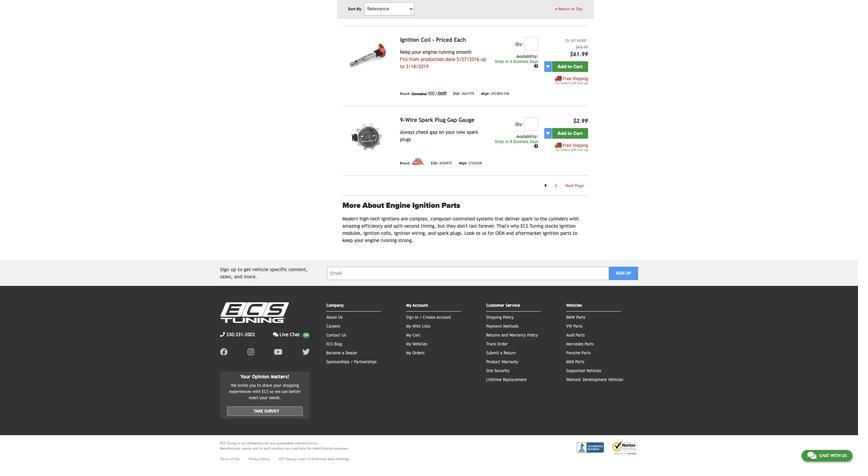 Task type: describe. For each thing, give the bounding box(es) containing it.
my vehicles
[[407, 342, 428, 347]]

specific
[[270, 267, 287, 273]]

up inside button
[[626, 271, 632, 276]]

coils,
[[381, 231, 393, 236]]

parts for audi parts
[[576, 333, 585, 338]]

timing,
[[421, 224, 437, 229]]

second
[[405, 224, 420, 229]]

availability: for ignition coil - priced each
[[517, 54, 539, 59]]

get
[[244, 267, 251, 273]]

take
[[254, 409, 263, 414]]

with inside we invite you to share your shopping experiences with ecs so we can better meet your needs.
[[253, 390, 261, 395]]

returns and warranty policy
[[487, 333, 538, 338]]

tuning inside the 'modern high-tech ignitions are complex, computer-controlled systems that deliver spark to the cylinders with amazing efficiency and split-second timing, but they don't last forever. that's why ecs tuning stocks ignition modules, ignition coils, ignition wiring, and spark plugs. look to us for oem and aftermarket ignition parts to keep your engine running strong.'
[[530, 224, 544, 229]]

paginated product list navigation navigation
[[343, 181, 589, 190]]

privacy policy
[[249, 458, 270, 461]]

question circle image
[[535, 144, 539, 149]]

caret up image
[[555, 7, 558, 11]]

1 horizontal spatial /
[[420, 315, 422, 320]]

coil
[[421, 37, 431, 43]]

1 vertical spatial return
[[504, 351, 516, 356]]

ships in 4 business days
[[495, 59, 539, 64]]

is for not
[[238, 442, 240, 446]]

mini parts link
[[567, 360, 585, 365]]

0 horizontal spatial spark
[[438, 231, 449, 236]]

in for 9-wire spark plug gap gauge
[[506, 139, 509, 144]]

es#: for priced
[[454, 92, 461, 96]]

bmw
[[567, 315, 576, 320]]

add to cart for 9-wire spark plug gap gauge
[[558, 131, 583, 136]]

my for my orders
[[407, 351, 412, 356]]

new
[[457, 129, 466, 135]]

site security link
[[487, 369, 510, 374]]

content,
[[289, 267, 308, 273]]

parts for mercedes parts
[[585, 342, 594, 347]]

oem
[[496, 231, 505, 236]]

cta3238
[[469, 162, 482, 165]]

and down $2.99
[[578, 148, 584, 152]]

about us
[[327, 315, 343, 320]]

mercedes parts link
[[567, 342, 594, 347]]

1 horizontal spatial account
[[437, 315, 452, 320]]

production
[[421, 56, 444, 62]]

ecs inside we invite you to share your shopping experiences with ecs so we can better meet your needs.
[[262, 390, 269, 395]]

running inside keep your engine running smooth fits from production date 5/27/2016 up to 3/18/2019
[[439, 49, 455, 55]]

2 vertical spatial shipping
[[487, 315, 502, 320]]

add to wish list image
[[547, 132, 550, 135]]

shipping for 9-wire spark plug gap gauge
[[573, 143, 589, 148]]

ignition down stocks
[[543, 231, 560, 236]]

question circle image
[[535, 64, 539, 68]]

site
[[487, 369, 494, 374]]

your right meet
[[260, 396, 268, 401]]

331-
[[236, 332, 245, 338]]

instagram logo image
[[248, 349, 254, 356]]

return to top link
[[555, 6, 583, 12]]

audi parts
[[567, 333, 585, 338]]

1 vertical spatial ignition
[[413, 201, 440, 210]]

auto
[[328, 458, 335, 461]]

0 vertical spatial ignition
[[400, 37, 420, 43]]

keep your engine running smooth fits from production date 5/27/2016 up to 3/18/2019
[[400, 49, 486, 69]]

wanted: development vehicles
[[567, 378, 624, 383]]

lists
[[423, 324, 431, 329]]

2 link
[[551, 181, 562, 190]]

returns
[[487, 333, 501, 338]]

4
[[510, 59, 513, 64]]

ships for 9-wire spark plug gap gauge
[[495, 139, 505, 144]]

parts for vw parts
[[574, 324, 583, 329]]

why
[[511, 224, 520, 229]]

add to cart button for ignition coil - priced each
[[553, 61, 589, 72]]

privacy policy link
[[249, 457, 270, 462]]

0 horizontal spatial about
[[327, 315, 337, 320]]

and up order
[[502, 333, 508, 338]]

from
[[410, 56, 420, 62]]

mfg#: for each
[[482, 92, 490, 96]]

a for submit
[[501, 351, 503, 356]]

use
[[234, 458, 240, 461]]

company
[[327, 303, 344, 308]]

0 vertical spatial account
[[413, 303, 429, 308]]

my account
[[407, 303, 429, 308]]

to right add to wish list icon
[[568, 131, 573, 136]]

es#4336975 - cta3238 - 9-wire spark plug gap gauge - always check gap on your new spark plugs - cta tools - audi bmw volkswagen mercedes benz mini porsche image
[[343, 117, 395, 156]]

and down timing,
[[428, 231, 436, 236]]

to down $61.99
[[568, 64, 573, 69]]

meet
[[249, 396, 259, 401]]

add to wish list image
[[547, 65, 550, 68]]

contact us
[[327, 333, 346, 338]]

to right parts
[[573, 231, 578, 236]]

and down why
[[507, 231, 514, 236]]

plug
[[435, 117, 446, 123]]

cart for ignition coil - priced each
[[574, 64, 583, 69]]

ignitions
[[382, 216, 400, 222]]

lifetime replacement
[[487, 378, 527, 383]]

ships for ignition coil - priced each
[[495, 59, 505, 64]]

orders for 9-wire spark plug gap gauge
[[561, 148, 571, 152]]

sponsorships / partnerships
[[327, 360, 377, 365]]

deliver
[[505, 216, 520, 222]]

1 link
[[541, 181, 551, 190]]

plugs
[[400, 137, 411, 142]]

ignition coil - priced each link
[[400, 37, 466, 43]]

parts up "computer-"
[[442, 201, 461, 210]]

ignition up parts
[[560, 224, 576, 229]]

identification
[[313, 447, 334, 451]]

ecs blog
[[327, 342, 342, 347]]

ignition down split-
[[394, 231, 411, 236]]

survey
[[265, 409, 279, 414]]

terms
[[220, 458, 229, 461]]

part inside ecs tuning is not affiliated with any automobile manufacturers. manufacturer names and/or part numbers are used only for identification purposes.
[[264, 447, 271, 451]]

0 horizontal spatial chat
[[290, 332, 300, 338]]

3667779
[[462, 92, 475, 96]]

your inside 'always check gap on your new spark plugs'
[[446, 129, 455, 135]]

2 of from the left
[[308, 458, 311, 461]]

ships in 8 business days
[[495, 139, 539, 144]]

product
[[487, 360, 501, 365]]

terms of use link
[[220, 457, 240, 462]]

ecs blog link
[[327, 342, 342, 347]]

vehicles up 'orders'
[[413, 342, 428, 347]]

es#: for plug
[[431, 162, 438, 165]]

site security
[[487, 369, 510, 374]]

ignition coil - priced each
[[400, 37, 466, 43]]

twitter logo image
[[303, 349, 310, 356]]

shipping policy
[[487, 315, 514, 320]]

supported vehicles link
[[567, 369, 602, 374]]

holdings
[[336, 458, 349, 461]]

so
[[270, 390, 274, 395]]

msrp
[[578, 38, 587, 43]]

in for ignition coil - priced each
[[506, 59, 509, 64]]

and down $61.99
[[578, 81, 584, 85]]

chat with us link
[[802, 451, 853, 462]]

track order link
[[487, 342, 508, 347]]

orders
[[413, 351, 425, 356]]

payment
[[487, 324, 503, 329]]

wire
[[406, 117, 418, 123]]

genuine volkswagen audi - corporate logo image
[[412, 92, 447, 95]]

wanted:
[[567, 378, 582, 383]]

2
[[555, 183, 558, 188]]

shipping policy link
[[487, 315, 514, 320]]

vw
[[567, 324, 573, 329]]

submit a return link
[[487, 351, 516, 356]]

and/or
[[253, 447, 263, 451]]

tuning for ecs tuning is part of enthusiast auto holdings
[[286, 458, 296, 461]]

youtube logo image
[[274, 349, 283, 356]]

2 vertical spatial us
[[843, 454, 848, 459]]

add for ignition coil - priced each
[[558, 64, 567, 69]]

0 vertical spatial about
[[363, 201, 385, 210]]

bmw parts
[[567, 315, 586, 320]]

vehicles right development in the right bottom of the page
[[609, 378, 624, 383]]

each
[[454, 37, 466, 43]]

brand: for 9-
[[400, 162, 411, 165]]

of inside terms of use link
[[230, 458, 233, 461]]

to inside keep your engine running smooth fits from production date 5/27/2016 up to 3/18/2019
[[400, 64, 405, 69]]

tech
[[371, 216, 380, 222]]

3%
[[565, 38, 570, 43]]

parts for mini parts
[[576, 360, 585, 365]]

on for gap
[[556, 148, 560, 152]]

my wish lists
[[407, 324, 431, 329]]

add to cart button for 9-wire spark plug gap gauge
[[553, 128, 589, 139]]

orders for ignition coil - priced each
[[561, 81, 571, 85]]



Task type: vqa. For each thing, say whether or not it's contained in the screenshot.
bottommost Liqui
no



Task type: locate. For each thing, give the bounding box(es) containing it.
about
[[363, 201, 385, 210], [327, 315, 337, 320]]

your inside the 'modern high-tech ignitions are complex, computer-controlled systems that deliver spark to the cylinders with amazing efficiency and split-second timing, but they don't last forever. that's why ecs tuning stocks ignition modules, ignition coils, ignition wiring, and spark plugs. look to us for oem and aftermarket ignition parts to keep your engine running strong.'
[[355, 238, 364, 243]]

audi parts link
[[567, 333, 585, 338]]

0 vertical spatial $49
[[572, 81, 577, 85]]

1 free shipping on orders $49 and up from the top
[[556, 76, 589, 85]]

live chat
[[280, 332, 300, 338]]

ecs up manufacturer
[[220, 442, 226, 446]]

0 horizontal spatial a
[[342, 351, 344, 356]]

and inside sign up to get vehicle specific content, sales, and more.
[[234, 274, 243, 280]]

1 vertical spatial mfg#:
[[459, 162, 468, 165]]

3/18/2019
[[406, 64, 429, 69]]

1 vertical spatial availability:
[[517, 134, 539, 139]]

ecs tuning image
[[220, 303, 289, 323]]

is down the used
[[297, 458, 299, 461]]

cart down wish
[[413, 333, 421, 338]]

last
[[470, 224, 477, 229]]

don't
[[458, 224, 468, 229]]

1 free from the top
[[564, 76, 572, 81]]

us
[[339, 315, 343, 320], [342, 333, 346, 338], [843, 454, 848, 459]]

1 horizontal spatial of
[[308, 458, 311, 461]]

business right 4
[[514, 59, 529, 64]]

ecs up the aftermarket
[[521, 224, 529, 229]]

my up my vehicles
[[407, 333, 412, 338]]

2 days from the top
[[530, 139, 539, 144]]

2 qty: from the top
[[516, 122, 524, 127]]

1 vertical spatial cart
[[574, 131, 583, 136]]

facebook logo image
[[220, 349, 228, 356]]

my left wish
[[407, 324, 412, 329]]

with inside ecs tuning is not affiliated with any automobile manufacturers. manufacturer names and/or part numbers are used only for identification purposes.
[[262, 442, 269, 446]]

ecs left so on the bottom left
[[262, 390, 269, 395]]

for right us
[[488, 231, 494, 236]]

brand: left "genuine volkswagen audi - corporate logo"
[[400, 92, 411, 96]]

1 horizontal spatial chat
[[820, 454, 830, 459]]

of
[[230, 458, 233, 461], [308, 458, 311, 461]]

warranty up security
[[502, 360, 519, 365]]

2 free shipping on orders $49 and up from the top
[[556, 143, 589, 152]]

330-
[[226, 332, 236, 338]]

ships left 4
[[495, 59, 505, 64]]

modules,
[[343, 231, 362, 236]]

phone image
[[220, 333, 225, 337]]

0 horizontal spatial sign
[[220, 267, 229, 273]]

my wish lists link
[[407, 324, 431, 329]]

1 add from the top
[[558, 64, 567, 69]]

2 horizontal spatial policy
[[528, 333, 538, 338]]

0 vertical spatial days
[[530, 59, 539, 64]]

to left the
[[535, 216, 539, 222]]

1 vertical spatial on
[[439, 129, 445, 135]]

1 horizontal spatial tuning
[[286, 458, 296, 461]]

my vehicles link
[[407, 342, 428, 347]]

0 vertical spatial are
[[401, 216, 408, 222]]

/ down dealer
[[351, 360, 353, 365]]

0 horizontal spatial mfg#:
[[459, 162, 468, 165]]

up inside keep your engine running smooth fits from production date 5/27/2016 up to 3/18/2019
[[481, 56, 486, 62]]

2 free from the top
[[564, 143, 572, 148]]

1 horizontal spatial are
[[401, 216, 408, 222]]

1 vertical spatial are
[[286, 447, 291, 451]]

shipping for ignition coil - priced each
[[573, 76, 589, 81]]

spark down but
[[438, 231, 449, 236]]

ecs inside ecs tuning is not affiliated with any automobile manufacturers. manufacturer names and/or part numbers are used only for identification purposes.
[[220, 442, 226, 446]]

0 vertical spatial in
[[506, 59, 509, 64]]

days for ignition coil - priced each
[[530, 59, 539, 64]]

comments image left chat with us
[[808, 452, 817, 460]]

1 vertical spatial es#:
[[431, 162, 438, 165]]

take survey button
[[227, 407, 303, 416]]

aftermarket
[[516, 231, 542, 236]]

shipping up payment
[[487, 315, 502, 320]]

account up "in"
[[413, 303, 429, 308]]

sign for sign in / create account
[[407, 315, 414, 320]]

2 horizontal spatial sign
[[616, 271, 625, 276]]

and
[[578, 81, 584, 85], [578, 148, 584, 152], [385, 224, 392, 229], [428, 231, 436, 236], [507, 231, 514, 236], [234, 274, 243, 280], [502, 333, 508, 338]]

of left enthusiast
[[308, 458, 311, 461]]

on for each
[[556, 81, 560, 85]]

your up we
[[274, 384, 282, 388]]

mini
[[567, 360, 575, 365]]

about up careers link
[[327, 315, 337, 320]]

warranty down methods
[[510, 333, 526, 338]]

days
[[530, 59, 539, 64], [530, 139, 539, 144]]

tuning inside ecs tuning is not affiliated with any automobile manufacturers. manufacturer names and/or part numbers are used only for identification purposes.
[[227, 442, 237, 446]]

supported
[[567, 369, 586, 374]]

1 vertical spatial ships
[[495, 139, 505, 144]]

2 horizontal spatial spark
[[522, 216, 533, 222]]

/
[[420, 315, 422, 320], [351, 360, 353, 365]]

1 horizontal spatial sign
[[407, 315, 414, 320]]

days up question circle icon
[[530, 59, 539, 64]]

0 horizontal spatial running
[[381, 238, 397, 243]]

1 vertical spatial tuning
[[227, 442, 237, 446]]

parts down porsche parts link
[[576, 360, 585, 365]]

/ right "in"
[[420, 315, 422, 320]]

account right "create"
[[437, 315, 452, 320]]

parts right bmw
[[577, 315, 586, 320]]

become a dealer
[[327, 351, 358, 356]]

4 my from the top
[[407, 342, 412, 347]]

0 vertical spatial for
[[488, 231, 494, 236]]

1 horizontal spatial a
[[501, 351, 503, 356]]

ecs down "numbers"
[[279, 458, 285, 461]]

1 $49 from the top
[[572, 81, 577, 85]]

mercedes parts
[[567, 342, 594, 347]]

only
[[300, 447, 306, 451]]

brand:
[[400, 12, 411, 16], [400, 92, 411, 96], [400, 162, 411, 165]]

to left get
[[238, 267, 243, 273]]

0 horizontal spatial tuning
[[227, 442, 237, 446]]

2 availability: from the top
[[517, 134, 539, 139]]

1 vertical spatial chat
[[820, 454, 830, 459]]

my for my vehicles
[[407, 342, 412, 347]]

0 vertical spatial add
[[558, 64, 567, 69]]

vw parts link
[[567, 324, 583, 329]]

return down order
[[504, 351, 516, 356]]

0 vertical spatial us
[[339, 315, 343, 320]]

sponsorships
[[327, 360, 350, 365]]

my for my cart
[[407, 333, 412, 338]]

spark inside 'always check gap on your new spark plugs'
[[467, 129, 479, 135]]

enthusiast
[[312, 458, 328, 461]]

policy
[[503, 315, 514, 320], [528, 333, 538, 338], [261, 458, 270, 461]]

parts for porsche parts
[[582, 351, 591, 356]]

0 vertical spatial warranty
[[510, 333, 526, 338]]

2 vertical spatial on
[[556, 148, 560, 152]]

1 vertical spatial qty:
[[516, 122, 524, 127]]

product warranty
[[487, 360, 519, 365]]

next
[[566, 183, 574, 188]]

1 vertical spatial spark
[[522, 216, 533, 222]]

330-331-2003 link
[[220, 332, 255, 339]]

0 horizontal spatial comments image
[[273, 333, 279, 337]]

1 vertical spatial in
[[506, 139, 509, 144]]

0 horizontal spatial /
[[351, 360, 353, 365]]

07l905115b
[[492, 92, 510, 96]]

0 vertical spatial tuning
[[530, 224, 544, 229]]

more about engine ignition parts
[[343, 201, 461, 210]]

1 add to cart button from the top
[[553, 61, 589, 72]]

my down my cart
[[407, 342, 412, 347]]

comments image
[[273, 333, 279, 337], [808, 452, 817, 460]]

2 $49 from the top
[[572, 148, 577, 152]]

ecs for ecs tuning is part of enthusiast auto holdings
[[279, 458, 285, 461]]

terms of use
[[220, 458, 240, 461]]

free
[[564, 76, 572, 81], [564, 143, 572, 148]]

mfg#: left cta3238
[[459, 162, 468, 165]]

comments image for chat
[[808, 452, 817, 460]]

$49 for 9-wire spark plug gap gauge
[[572, 148, 577, 152]]

free shipping on orders $49 and up down $61.99
[[556, 76, 589, 85]]

contact
[[327, 333, 341, 338]]

8
[[510, 139, 513, 144]]

not
[[241, 442, 246, 446]]

to inside we invite you to share your shopping experiences with ecs so we can better meet your needs.
[[257, 384, 261, 388]]

a left dealer
[[342, 351, 344, 356]]

better
[[289, 390, 301, 395]]

qty: up "ships in 8 business days"
[[516, 122, 524, 127]]

0 vertical spatial add to cart button
[[553, 61, 589, 72]]

$2.99
[[574, 118, 589, 124]]

0 horizontal spatial engine
[[365, 238, 380, 243]]

a right "submit"
[[501, 351, 503, 356]]

0 horizontal spatial is
[[238, 442, 240, 446]]

for
[[488, 231, 494, 236], [307, 447, 312, 451]]

qty: for 9-wire spark plug gap gauge
[[516, 122, 524, 127]]

1 ships from the top
[[495, 59, 505, 64]]

1 vertical spatial about
[[327, 315, 337, 320]]

to down fits
[[400, 64, 405, 69]]

free shipping on orders $49 and up for ignition coil - priced each
[[556, 76, 589, 85]]

orders right question circle image
[[561, 148, 571, 152]]

free for 9-wire spark plug gap gauge
[[564, 143, 572, 148]]

0 vertical spatial part
[[264, 447, 271, 451]]

spark up the aftermarket
[[522, 216, 533, 222]]

of left use
[[230, 458, 233, 461]]

0 horizontal spatial part
[[264, 447, 271, 451]]

1 in from the top
[[506, 59, 509, 64]]

ecs for ecs blog
[[327, 342, 333, 347]]

always
[[400, 129, 415, 135]]

1 vertical spatial free shipping on orders $49 and up
[[556, 143, 589, 152]]

submit
[[487, 351, 499, 356]]

parts up mercedes parts
[[576, 333, 585, 338]]

for inside the 'modern high-tech ignitions are complex, computer-controlled systems that deliver spark to the cylinders with amazing efficiency and split-second timing, but they don't last forever. that's why ecs tuning stocks ignition modules, ignition coils, ignition wiring, and spark plugs. look to us for oem and aftermarket ignition parts to keep your engine running strong.'
[[488, 231, 494, 236]]

2 in from the top
[[506, 139, 509, 144]]

5 my from the top
[[407, 351, 412, 356]]

es#4371893 - w80535 - spark plug gap gauge - easy to read markings to set gaps quickly and easily. - performance tool - audi bmw volkswagen mercedes benz mini porsche image
[[343, 0, 395, 4]]

check
[[416, 129, 429, 135]]

business for ignition coil - priced each
[[514, 59, 529, 64]]

0 vertical spatial engine
[[423, 49, 437, 55]]

warranty
[[510, 333, 526, 338], [502, 360, 519, 365]]

1 a from the left
[[342, 351, 344, 356]]

up inside sign up to get vehicle specific content, sales, and more.
[[231, 267, 236, 273]]

policy for shipping policy
[[503, 315, 514, 320]]

is left not
[[238, 442, 240, 446]]

enthusiast auto holdings link
[[312, 457, 349, 462]]

sign for sign up to get vehicle specific content, sales, and more.
[[220, 267, 229, 273]]

1 vertical spatial for
[[307, 447, 312, 451]]

in left the 8
[[506, 139, 509, 144]]

0 vertical spatial spark
[[467, 129, 479, 135]]

1 days from the top
[[530, 59, 539, 64]]

gap
[[430, 129, 438, 135]]

business right the 8
[[514, 139, 529, 144]]

and right 'sales,'
[[234, 274, 243, 280]]

tuning up manufacturer
[[227, 442, 237, 446]]

cart down $2.99
[[574, 131, 583, 136]]

0 horizontal spatial es#:
[[431, 162, 438, 165]]

we invite you to share your shopping experiences with ecs so we can better meet your needs.
[[229, 384, 301, 401]]

parts right vw
[[574, 324, 583, 329]]

9-wire spark plug gap gauge link
[[400, 117, 475, 123]]

1 horizontal spatial comments image
[[808, 452, 817, 460]]

1 vertical spatial add to cart
[[558, 131, 583, 136]]

2 my from the top
[[407, 324, 412, 329]]

next page
[[566, 183, 584, 188]]

audi
[[567, 333, 575, 338]]

1 brand: from the top
[[400, 12, 411, 16]]

brand: left performance tool - corporate logo in the top of the page
[[400, 12, 411, 16]]

ignition
[[400, 37, 420, 43], [413, 201, 440, 210]]

to left us
[[476, 231, 481, 236]]

return right caret up icon
[[559, 7, 571, 11]]

parts up porsche parts link
[[585, 342, 594, 347]]

opinion
[[252, 374, 270, 380]]

wanted: development vehicles link
[[567, 378, 624, 383]]

my orders link
[[407, 351, 425, 356]]

1 qty: from the top
[[516, 42, 524, 47]]

0 vertical spatial qty:
[[516, 42, 524, 47]]

es#3667779 - 07l905115b - ignition coil - priced each - keep your engine running smooth - genuine volkswagen audi - audi image
[[343, 37, 395, 76]]

comments image inside "live chat" link
[[273, 333, 279, 337]]

to right you
[[257, 384, 261, 388]]

high-
[[360, 216, 371, 222]]

blog
[[334, 342, 342, 347]]

0 horizontal spatial are
[[286, 447, 291, 451]]

1 horizontal spatial return
[[559, 7, 571, 11]]

are inside the 'modern high-tech ignitions are complex, computer-controlled systems that deliver spark to the cylinders with amazing efficiency and split-second timing, but they don't last forever. that's why ecs tuning stocks ignition modules, ignition coils, ignition wiring, and spark plugs. look to us for oem and aftermarket ignition parts to keep your engine running strong.'
[[401, 216, 408, 222]]

a
[[342, 351, 344, 356], [501, 351, 503, 356]]

parts for bmw parts
[[577, 315, 586, 320]]

with
[[570, 216, 579, 222], [253, 390, 261, 395], [262, 442, 269, 446], [831, 454, 841, 459]]

mfg#: left 07l905115b
[[482, 92, 490, 96]]

your opinion matters!
[[241, 374, 290, 380]]

$49 for ignition coil - priced each
[[572, 81, 577, 85]]

2 add to cart button from the top
[[553, 128, 589, 139]]

$63.99
[[576, 45, 589, 50]]

1 vertical spatial part
[[300, 458, 307, 461]]

qty: for ignition coil - priced each
[[516, 42, 524, 47]]

0 vertical spatial business
[[514, 59, 529, 64]]

your up from
[[412, 49, 422, 55]]

2 vertical spatial policy
[[261, 458, 270, 461]]

0 vertical spatial return
[[559, 7, 571, 11]]

are inside ecs tuning is not affiliated with any automobile manufacturers. manufacturer names and/or part numbers are used only for identification purposes.
[[286, 447, 291, 451]]

1 vertical spatial is
[[297, 458, 299, 461]]

2 vertical spatial cart
[[413, 333, 421, 338]]

about up tech
[[363, 201, 385, 210]]

add for 9-wire spark plug gap gauge
[[558, 131, 567, 136]]

free shipping on orders $49 and up down $2.99
[[556, 143, 589, 152]]

0 horizontal spatial policy
[[261, 458, 270, 461]]

1 vertical spatial add to cart button
[[553, 128, 589, 139]]

comments image for live
[[273, 333, 279, 337]]

add to cart button down $2.99
[[553, 128, 589, 139]]

free for ignition coil - priced each
[[564, 76, 572, 81]]

2 vertical spatial spark
[[438, 231, 449, 236]]

0 vertical spatial comments image
[[273, 333, 279, 337]]

customer
[[487, 303, 505, 308]]

with inside the 'modern high-tech ignitions are complex, computer-controlled systems that deliver spark to the cylinders with amazing efficiency and split-second timing, but they don't last forever. that's why ecs tuning stocks ignition modules, ignition coils, ignition wiring, and spark plugs. look to us for oem and aftermarket ignition parts to keep your engine running strong.'
[[570, 216, 579, 222]]

2 a from the left
[[501, 351, 503, 356]]

days for 9-wire spark plug gap gauge
[[530, 139, 539, 144]]

0 vertical spatial shipping
[[573, 76, 589, 81]]

0 vertical spatial add to cart
[[558, 64, 583, 69]]

engine inside the 'modern high-tech ignitions are complex, computer-controlled systems that deliver spark to the cylinders with amazing efficiency and split-second timing, but they don't last forever. that's why ecs tuning stocks ignition modules, ignition coils, ignition wiring, and spark plugs. look to us for oem and aftermarket ignition parts to keep your engine running strong.'
[[365, 238, 380, 243]]

sign for sign up
[[616, 271, 625, 276]]

0 vertical spatial /
[[420, 315, 422, 320]]

es#: 3667779
[[454, 92, 475, 96]]

my for my account
[[407, 303, 412, 308]]

0 vertical spatial es#:
[[454, 92, 461, 96]]

tuning down the used
[[286, 458, 296, 461]]

to inside sign up to get vehicle specific content, sales, and more.
[[238, 267, 243, 273]]

vehicles up bmw parts
[[567, 303, 583, 308]]

1 vertical spatial /
[[351, 360, 353, 365]]

2 orders from the top
[[561, 148, 571, 152]]

matters!
[[271, 374, 290, 380]]

to left top on the right of the page
[[572, 7, 575, 11]]

ecs inside the 'modern high-tech ignitions are complex, computer-controlled systems that deliver spark to the cylinders with amazing efficiency and split-second timing, but they don't last forever. that's why ecs tuning stocks ignition modules, ignition coils, ignition wiring, and spark plugs. look to us for oem and aftermarket ignition parts to keep your engine running strong.'
[[521, 224, 529, 229]]

availability: up "ships in 8 business days"
[[517, 134, 539, 139]]

0 vertical spatial free
[[564, 76, 572, 81]]

0 horizontal spatial account
[[413, 303, 429, 308]]

tuning for ecs tuning is not affiliated with any automobile manufacturers. manufacturer names and/or part numbers are used only for identification purposes.
[[227, 442, 237, 446]]

cart for 9-wire spark plug gap gauge
[[574, 131, 583, 136]]

free down $61.99
[[564, 76, 572, 81]]

engine inside keep your engine running smooth fits from production date 5/27/2016 up to 3/18/2019
[[423, 49, 437, 55]]

return
[[559, 7, 571, 11], [504, 351, 516, 356]]

1 horizontal spatial part
[[300, 458, 307, 461]]

cta tools - corporate logo image
[[412, 159, 425, 165]]

sign inside sign up to get vehicle specific content, sales, and more.
[[220, 267, 229, 273]]

free shipping on orders $49 and up
[[556, 76, 589, 85], [556, 143, 589, 152]]

1 vertical spatial days
[[530, 139, 539, 144]]

complex,
[[410, 216, 430, 222]]

comments image left the live
[[273, 333, 279, 337]]

free right question circle image
[[564, 143, 572, 148]]

1
[[545, 183, 547, 188]]

split-
[[394, 224, 405, 229]]

vehicles up wanted: development vehicles 'link'
[[587, 369, 602, 374]]

submit a return
[[487, 351, 516, 356]]

1 horizontal spatial running
[[439, 49, 455, 55]]

engine down efficiency
[[365, 238, 380, 243]]

availability:
[[517, 54, 539, 59], [517, 134, 539, 139]]

add to cart for ignition coil - priced each
[[558, 64, 583, 69]]

add right add to wish list image
[[558, 64, 567, 69]]

0 vertical spatial mfg#:
[[482, 92, 490, 96]]

1 add to cart from the top
[[558, 64, 583, 69]]

any
[[270, 442, 276, 446]]

1 horizontal spatial is
[[297, 458, 299, 461]]

are down automobile
[[286, 447, 291, 451]]

1 availability: from the top
[[517, 54, 539, 59]]

policy for privacy policy
[[261, 458, 270, 461]]

tuning down the
[[530, 224, 544, 229]]

business
[[514, 59, 529, 64], [514, 139, 529, 144]]

performance tool - corporate logo image
[[412, 6, 436, 15]]

1 vertical spatial policy
[[528, 333, 538, 338]]

brand: left cta tools - corporate logo
[[400, 162, 411, 165]]

running down "coils,"
[[381, 238, 397, 243]]

lifetime
[[487, 378, 502, 383]]

$49 down $2.99
[[572, 148, 577, 152]]

sign inside button
[[616, 271, 625, 276]]

2 brand: from the top
[[400, 92, 411, 96]]

1 vertical spatial orders
[[561, 148, 571, 152]]

2 business from the top
[[514, 139, 529, 144]]

3 brand: from the top
[[400, 162, 411, 165]]

us for about us
[[339, 315, 343, 320]]

sign up
[[616, 271, 632, 276]]

2 add from the top
[[558, 131, 567, 136]]

1 orders from the top
[[561, 81, 571, 85]]

is inside ecs tuning is not affiliated with any automobile manufacturers. manufacturer names and/or part numbers are used only for identification purposes.
[[238, 442, 240, 446]]

es#: left 4336975
[[431, 162, 438, 165]]

1 vertical spatial warranty
[[502, 360, 519, 365]]

forever.
[[479, 224, 496, 229]]

your down modules,
[[355, 238, 364, 243]]

0 vertical spatial cart
[[574, 64, 583, 69]]

engine
[[386, 201, 411, 210]]

for inside ecs tuning is not affiliated with any automobile manufacturers. manufacturer names and/or part numbers are used only for identification purposes.
[[307, 447, 312, 451]]

a for become
[[342, 351, 344, 356]]

0 vertical spatial chat
[[290, 332, 300, 338]]

more.
[[244, 274, 257, 280]]

you
[[250, 384, 256, 388]]

brand: for ignition
[[400, 92, 411, 96]]

for down manufacturers.
[[307, 447, 312, 451]]

create
[[423, 315, 436, 320]]

add to cart down $2.99
[[558, 131, 583, 136]]

us for contact us
[[342, 333, 346, 338]]

free shipping on orders $49 and up for 9-wire spark plug gap gauge
[[556, 143, 589, 152]]

1 vertical spatial running
[[381, 238, 397, 243]]

0 horizontal spatial return
[[504, 351, 516, 356]]

ecs left blog on the bottom
[[327, 342, 333, 347]]

0 vertical spatial policy
[[503, 315, 514, 320]]

1 my from the top
[[407, 303, 412, 308]]

ignition up keep
[[400, 37, 420, 43]]

orders down $61.99
[[561, 81, 571, 85]]

2 ships from the top
[[495, 139, 505, 144]]

is
[[238, 442, 240, 446], [297, 458, 299, 461]]

shipping down $61.99
[[573, 76, 589, 81]]

ignition down efficiency
[[364, 231, 380, 236]]

es#: left 3667779
[[454, 92, 461, 96]]

1 vertical spatial shipping
[[573, 143, 589, 148]]

availability: for 9-wire spark plug gap gauge
[[517, 134, 539, 139]]

mfg#: for gap
[[459, 162, 468, 165]]

my for my wish lists
[[407, 324, 412, 329]]

ships left the 8
[[495, 139, 505, 144]]

running up date
[[439, 49, 455, 55]]

5/27/2016
[[457, 56, 480, 62]]

1 horizontal spatial es#:
[[454, 92, 461, 96]]

running inside the 'modern high-tech ignitions are complex, computer-controlled systems that deliver spark to the cylinders with amazing efficiency and split-second timing, but they don't last forever. that's why ecs tuning stocks ignition modules, ignition coils, ignition wiring, and spark plugs. look to us for oem and aftermarket ignition parts to keep your engine running strong.'
[[381, 238, 397, 243]]

is for part
[[297, 458, 299, 461]]

2 add to cart from the top
[[558, 131, 583, 136]]

off
[[571, 38, 576, 43]]

mfg#: 07l905115b
[[482, 92, 510, 96]]

3 my from the top
[[407, 333, 412, 338]]

0 vertical spatial running
[[439, 49, 455, 55]]

ecs for ecs tuning is not affiliated with any automobile manufacturers. manufacturer names and/or part numbers are used only for identification purposes.
[[220, 442, 226, 446]]

cart
[[574, 64, 583, 69], [574, 131, 583, 136], [413, 333, 421, 338]]

ecs tuning is not affiliated with any automobile manufacturers. manufacturer names and/or part numbers are used only for identification purposes.
[[220, 442, 349, 451]]

part down only
[[300, 458, 307, 461]]

1 of from the left
[[230, 458, 233, 461]]

Email email field
[[327, 267, 610, 280]]

1 business from the top
[[514, 59, 529, 64]]

on inside 'always check gap on your new spark plugs'
[[439, 129, 445, 135]]

mfg#: cta3238
[[459, 162, 482, 165]]

and up "coils,"
[[385, 224, 392, 229]]

1 horizontal spatial policy
[[503, 315, 514, 320]]

0 horizontal spatial of
[[230, 458, 233, 461]]

1 vertical spatial business
[[514, 139, 529, 144]]

business for 9-wire spark plug gap gauge
[[514, 139, 529, 144]]

engine up production
[[423, 49, 437, 55]]

your inside keep your engine running smooth fits from production date 5/27/2016 up to 3/18/2019
[[412, 49, 422, 55]]

0 vertical spatial brand:
[[400, 12, 411, 16]]

add to cart
[[558, 64, 583, 69], [558, 131, 583, 136]]

comments image inside chat with us link
[[808, 452, 817, 460]]

0 vertical spatial ships
[[495, 59, 505, 64]]

None number field
[[525, 37, 539, 51], [525, 117, 539, 131], [525, 37, 539, 51], [525, 117, 539, 131]]

spark right the new
[[467, 129, 479, 135]]

shopping
[[283, 384, 299, 388]]

add to cart button down $61.99
[[553, 61, 589, 72]]

1 vertical spatial engine
[[365, 238, 380, 243]]



